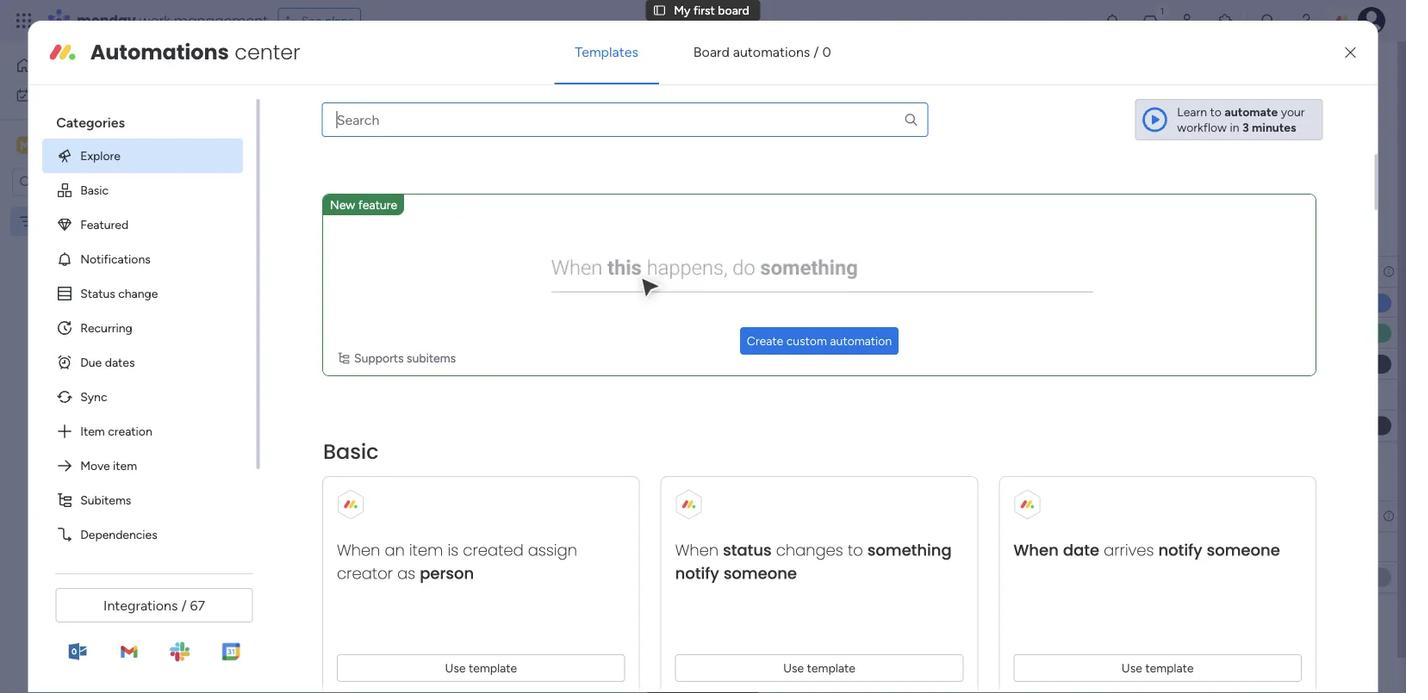 Task type: locate. For each thing, give the bounding box(es) containing it.
2 horizontal spatial use
[[1121, 661, 1142, 676]]

option
[[0, 206, 220, 209]]

main table button
[[261, 121, 358, 148]]

to
[[1210, 104, 1222, 119], [847, 540, 863, 562]]

date for due
[[863, 265, 887, 279]]

board up board
[[718, 3, 749, 18]]

0 vertical spatial work
[[139, 11, 170, 30]]

1 horizontal spatial of
[[656, 96, 667, 111]]

of right track
[[656, 96, 667, 111]]

in
[[1230, 120, 1239, 135]]

3 minutes
[[1242, 120, 1296, 135]]

month right 'next' on the left
[[335, 472, 387, 494]]

next month
[[296, 472, 387, 494]]

1 vertical spatial month
[[335, 472, 387, 494]]

dates
[[104, 355, 134, 370]]

status
[[723, 540, 771, 562]]

1 vertical spatial project
[[326, 327, 365, 341]]

Owner field
[[622, 262, 667, 281], [622, 507, 667, 526]]

2 nov from the top
[[848, 358, 869, 371]]

project
[[733, 96, 772, 111]]

3 use template from the left
[[1121, 661, 1193, 676]]

1 horizontal spatial date
[[1063, 540, 1099, 562]]

2 vertical spatial board
[[84, 214, 116, 229]]

0 horizontal spatial use
[[445, 661, 465, 676]]

0 vertical spatial 3
[[1242, 120, 1249, 135]]

due for due dates
[[80, 355, 101, 370]]

2 use from the left
[[783, 661, 804, 676]]

1 of from the left
[[359, 96, 371, 111]]

see for see plans
[[301, 13, 322, 28]]

invite members image
[[1180, 12, 1197, 29]]

project left "2"
[[326, 327, 365, 341]]

status for status
[[728, 265, 763, 279]]

due dates option
[[42, 345, 243, 380]]

other
[[1090, 358, 1119, 372]]

1 vertical spatial nov
[[848, 358, 869, 371]]

1 vertical spatial to
[[847, 540, 863, 562]]

status inside field
[[728, 265, 763, 279]]

0 horizontal spatial board
[[84, 214, 116, 229]]

workspace image
[[16, 136, 34, 155]]

0 horizontal spatial due
[[80, 355, 101, 370]]

board automations / 0
[[693, 43, 831, 60]]

/ inside button
[[814, 43, 819, 60]]

0 vertical spatial status
[[728, 265, 763, 279]]

0 horizontal spatial use template button
[[337, 655, 625, 682]]

project for project 1
[[326, 296, 365, 310]]

owner
[[627, 265, 663, 279], [627, 509, 663, 524]]

2 vertical spatial project
[[326, 358, 365, 372]]

more
[[809, 95, 837, 110]]

0 horizontal spatial use template
[[445, 661, 517, 676]]

1 vertical spatial /
[[181, 598, 187, 614]]

2 horizontal spatial board
[[718, 3, 749, 18]]

first down search in workspace field
[[60, 214, 82, 229]]

1 horizontal spatial board
[[365, 55, 447, 93]]

of
[[359, 96, 371, 111], [656, 96, 667, 111]]

template for when an item is created   assign creator as
[[468, 661, 517, 676]]

1 horizontal spatial use
[[783, 661, 804, 676]]

1 use template from the left
[[445, 661, 517, 676]]

0 horizontal spatial when
[[337, 540, 380, 562]]

2
[[368, 327, 374, 341]]

2 project from the top
[[326, 327, 365, 341]]

work down home in the top of the page
[[57, 88, 84, 103]]

0 vertical spatial nov
[[848, 327, 869, 340]]

of right the 'type'
[[359, 96, 371, 111]]

0 horizontal spatial of
[[359, 96, 371, 111]]

nov left 18 at the bottom of the page
[[848, 358, 869, 371]]

automations  center image
[[49, 39, 76, 66]]

0 horizontal spatial column information image
[[780, 265, 794, 279]]

1 project from the top
[[326, 296, 365, 310]]

0 vertical spatial date
[[863, 265, 887, 279]]

1 horizontal spatial to
[[1210, 104, 1222, 119]]

workflow
[[1177, 120, 1227, 135]]

date up 17
[[863, 265, 887, 279]]

0 vertical spatial project
[[326, 296, 365, 310]]

an
[[384, 540, 404, 562]]

main inside button
[[288, 127, 314, 142]]

2 template from the left
[[807, 661, 855, 676]]

kanban
[[371, 127, 411, 142]]

use template
[[445, 661, 517, 676], [783, 661, 855, 676], [1121, 661, 1193, 676]]

use for person
[[445, 661, 465, 676]]

manage
[[264, 96, 307, 111]]

medium
[[962, 357, 1005, 372]]

1 owner from the top
[[627, 265, 663, 279]]

integrate
[[1081, 127, 1131, 142]]

0 horizontal spatial to
[[847, 540, 863, 562]]

1 nov from the top
[[848, 327, 869, 340]]

1 template from the left
[[468, 661, 517, 676]]

2 when from the left
[[675, 540, 718, 562]]

and
[[574, 96, 593, 111]]

3
[[1242, 120, 1249, 135], [368, 358, 374, 372]]

None search field
[[322, 102, 928, 137]]

main right workspace image
[[40, 137, 70, 153]]

board down search in workspace field
[[84, 214, 116, 229]]

first inside list box
[[60, 214, 82, 229]]

0 vertical spatial due
[[838, 265, 860, 279]]

1 vertical spatial due
[[80, 355, 101, 370]]

1 vertical spatial 3
[[368, 358, 374, 372]]

0 horizontal spatial template
[[468, 661, 517, 676]]

1 vertical spatial my first board
[[262, 55, 447, 93]]

project down the project 2
[[326, 358, 365, 372]]

my
[[674, 3, 691, 18], [262, 55, 301, 93], [38, 88, 54, 103], [40, 214, 57, 229]]

1 horizontal spatial template
[[807, 661, 855, 676]]

due up nov 17
[[838, 265, 860, 279]]

0 horizontal spatial someone
[[723, 563, 797, 585]]

0 horizontal spatial item
[[113, 459, 137, 473]]

1 horizontal spatial work
[[139, 11, 170, 30]]

0 horizontal spatial date
[[863, 265, 887, 279]]

sync option
[[42, 380, 243, 414]]

item left is
[[409, 540, 443, 562]]

templates button
[[554, 31, 659, 72]]

1 horizontal spatial see
[[786, 95, 806, 110]]

month inside field
[[335, 472, 387, 494]]

your inside your workflow in
[[1281, 104, 1305, 119]]

1 vertical spatial first
[[308, 55, 358, 93]]

1 vertical spatial date
[[1063, 540, 1099, 562]]

3 use template button from the left
[[1013, 655, 1302, 682]]

date left the arrives on the bottom right of the page
[[1063, 540, 1099, 562]]

0 horizontal spatial my first board
[[40, 214, 116, 229]]

to right changes
[[847, 540, 863, 562]]

see left more
[[786, 95, 806, 110]]

work
[[139, 11, 170, 30], [57, 88, 84, 103]]

2 of from the left
[[656, 96, 667, 111]]

to up the workflow
[[1210, 104, 1222, 119]]

0 horizontal spatial status
[[80, 286, 115, 301]]

something
[[867, 540, 951, 562]]

due
[[838, 265, 860, 279], [80, 355, 101, 370]]

board up 'project.'
[[365, 55, 447, 93]]

0 vertical spatial item
[[113, 459, 137, 473]]

dependencies
[[80, 528, 157, 542]]

column information image
[[780, 265, 794, 279], [1382, 265, 1396, 279]]

status up recurring in the left top of the page
[[80, 286, 115, 301]]

first up board
[[694, 3, 715, 18]]

minutes
[[1252, 120, 1296, 135]]

board
[[693, 43, 730, 60]]

1 vertical spatial owner
[[627, 509, 663, 524]]

main
[[288, 127, 314, 142], [40, 137, 70, 153]]

3 project from the top
[[326, 358, 365, 372]]

0 vertical spatial notify
[[1158, 540, 1202, 562]]

0 vertical spatial first
[[694, 3, 715, 18]]

1 horizontal spatial when
[[675, 540, 718, 562]]

move item option
[[42, 449, 243, 483]]

basic down explore
[[80, 183, 108, 198]]

main workspace
[[40, 137, 141, 153]]

nov left 17
[[848, 327, 869, 340]]

2 horizontal spatial my first board
[[674, 3, 749, 18]]

due dates
[[80, 355, 134, 370]]

change
[[118, 286, 158, 301]]

Search in workspace field
[[36, 172, 144, 192]]

apps image
[[1217, 12, 1235, 29]]

0 horizontal spatial first
[[60, 214, 82, 229]]

notify
[[1158, 540, 1202, 562], [675, 563, 719, 585]]

recurring option
[[42, 311, 243, 345]]

automate
[[1261, 127, 1315, 142]]

1 vertical spatial notify
[[675, 563, 719, 585]]

this
[[296, 227, 328, 249]]

arrives
[[1104, 540, 1154, 562]]

1 horizontal spatial first
[[308, 55, 358, 93]]

2 use template from the left
[[783, 661, 855, 676]]

date inside field
[[863, 265, 887, 279]]

1 image
[[1155, 1, 1170, 20]]

work for my
[[57, 88, 84, 103]]

1 horizontal spatial due
[[838, 265, 860, 279]]

my first board
[[674, 3, 749, 18], [262, 55, 447, 93], [40, 214, 116, 229]]

2 horizontal spatial when
[[1013, 540, 1058, 562]]

nov 18
[[848, 358, 883, 371]]

assign
[[528, 540, 577, 562]]

1 use template button from the left
[[337, 655, 625, 682]]

when date arrives notify someone
[[1013, 540, 1280, 562]]

work up automations
[[139, 11, 170, 30]]

2 vertical spatial my first board
[[40, 214, 116, 229]]

sync
[[80, 390, 107, 404]]

0 vertical spatial see
[[301, 13, 322, 28]]

1 horizontal spatial /
[[814, 43, 819, 60]]

when for someone
[[675, 540, 718, 562]]

0 horizontal spatial 3
[[368, 358, 374, 372]]

main for main table
[[288, 127, 314, 142]]

1 horizontal spatial use template button
[[675, 655, 963, 682]]

0 horizontal spatial work
[[57, 88, 84, 103]]

supports subitems
[[354, 351, 456, 366]]

0 horizontal spatial basic
[[80, 183, 108, 198]]

v2 done deadline image
[[809, 325, 823, 342]]

see inside button
[[301, 13, 322, 28]]

1 horizontal spatial use template
[[783, 661, 855, 676]]

search image
[[903, 112, 919, 127]]

2 owner from the top
[[627, 509, 663, 524]]

0 horizontal spatial /
[[181, 598, 187, 614]]

1 when from the left
[[337, 540, 380, 562]]

use for date
[[1121, 661, 1142, 676]]

see left plans at the left of page
[[301, 13, 322, 28]]

/ left 0
[[814, 43, 819, 60]]

project left the 1
[[326, 296, 365, 310]]

item right move
[[113, 459, 137, 473]]

my first board up the 'type'
[[262, 55, 447, 93]]

status inside option
[[80, 286, 115, 301]]

learn
[[1177, 104, 1207, 119]]

1 owner field from the top
[[622, 262, 667, 281]]

help image
[[1298, 12, 1315, 29]]

1
[[368, 296, 373, 310]]

0 vertical spatial to
[[1210, 104, 1222, 119]]

Due date field
[[834, 262, 892, 281]]

due inside field
[[838, 265, 860, 279]]

0 horizontal spatial your
[[706, 96, 730, 111]]

0 horizontal spatial main
[[40, 137, 70, 153]]

use template button for status
[[675, 655, 963, 682]]

date
[[863, 265, 887, 279], [1063, 540, 1099, 562]]

month down new feature
[[332, 227, 384, 249]]

0 vertical spatial owner
[[627, 265, 663, 279]]

categories heading
[[42, 99, 243, 139]]

Next month field
[[292, 472, 392, 495]]

item creation
[[80, 424, 152, 439]]

1 vertical spatial status
[[80, 286, 115, 301]]

basic up next month
[[323, 437, 378, 466]]

center
[[235, 38, 300, 67]]

1 vertical spatial someone
[[723, 563, 797, 585]]

month inside field
[[332, 227, 384, 249]]

2 horizontal spatial first
[[694, 3, 715, 18]]

0 vertical spatial someone
[[1206, 540, 1280, 562]]

basic inside option
[[80, 183, 108, 198]]

notifications
[[80, 252, 150, 266]]

0 vertical spatial board
[[718, 3, 749, 18]]

0 horizontal spatial see
[[301, 13, 322, 28]]

2 horizontal spatial use template
[[1121, 661, 1193, 676]]

create custom automation button
[[740, 327, 899, 355]]

1 horizontal spatial status
[[728, 265, 763, 279]]

1 horizontal spatial basic
[[323, 437, 378, 466]]

is
[[447, 540, 458, 562]]

1 vertical spatial owner field
[[622, 507, 667, 526]]

basic
[[80, 183, 108, 198], [323, 437, 378, 466]]

3 right the in
[[1242, 120, 1249, 135]]

due left dates
[[80, 355, 101, 370]]

see plans
[[301, 13, 353, 28]]

as
[[397, 563, 415, 585]]

changes
[[776, 540, 843, 562]]

when inside when status changes   to something notify someone
[[675, 540, 718, 562]]

main inside workspace selection 'element'
[[40, 137, 70, 153]]

my first board down search in workspace field
[[40, 214, 116, 229]]

0 vertical spatial basic
[[80, 183, 108, 198]]

1 horizontal spatial notify
[[1158, 540, 1202, 562]]

status for status change
[[80, 286, 115, 301]]

0 horizontal spatial notify
[[675, 563, 719, 585]]

when inside when an item is created   assign creator as
[[337, 540, 380, 562]]

work inside button
[[57, 88, 84, 103]]

see for see more
[[786, 95, 806, 110]]

assign
[[418, 96, 454, 111]]

2 use template button from the left
[[675, 655, 963, 682]]

month
[[332, 227, 384, 249], [335, 472, 387, 494]]

0 vertical spatial month
[[332, 227, 384, 249]]

keep
[[596, 96, 622, 111]]

my first board up board
[[674, 3, 749, 18]]

owners,
[[457, 96, 499, 111]]

1 horizontal spatial 3
[[1242, 120, 1249, 135]]

1 horizontal spatial your
[[1281, 104, 1305, 119]]

2 horizontal spatial use template button
[[1013, 655, 1302, 682]]

due inside option
[[80, 355, 101, 370]]

template
[[468, 661, 517, 676], [807, 661, 855, 676], [1145, 661, 1193, 676]]

your up automate
[[1281, 104, 1305, 119]]

0 vertical spatial my first board
[[674, 3, 749, 18]]

1 vertical spatial item
[[409, 540, 443, 562]]

when for creator
[[337, 540, 380, 562]]

status up done at top right
[[728, 265, 763, 279]]

2 vertical spatial first
[[60, 214, 82, 229]]

search everything image
[[1260, 12, 1277, 29]]

3 down "2"
[[368, 358, 374, 372]]

/
[[814, 43, 819, 60], [181, 598, 187, 614]]

your right where
[[706, 96, 730, 111]]

autopilot image
[[1239, 123, 1254, 145]]

3 template from the left
[[1145, 661, 1193, 676]]

main table
[[288, 127, 345, 142]]

add
[[295, 631, 317, 646]]

1 horizontal spatial column information image
[[1382, 265, 1396, 279]]

to inside when status changes   to something notify someone
[[847, 540, 863, 562]]

basic option
[[42, 173, 243, 207]]

1 vertical spatial work
[[57, 88, 84, 103]]

1 vertical spatial see
[[786, 95, 806, 110]]

0 vertical spatial /
[[814, 43, 819, 60]]

create custom automation
[[747, 334, 892, 348]]

0 vertical spatial owner field
[[622, 262, 667, 281]]

1 horizontal spatial item
[[409, 540, 443, 562]]

/ left 67 at the bottom left of page
[[181, 598, 187, 614]]

main left 'table'
[[288, 127, 314, 142]]

2 horizontal spatial template
[[1145, 661, 1193, 676]]

project for project 2
[[326, 327, 365, 341]]

first up the 'type'
[[308, 55, 358, 93]]

3 use from the left
[[1121, 661, 1142, 676]]

1 use from the left
[[445, 661, 465, 676]]

1 horizontal spatial main
[[288, 127, 314, 142]]



Task type: describe. For each thing, give the bounding box(es) containing it.
template for when
[[807, 661, 855, 676]]

supports
[[354, 351, 403, 366]]

use template for person
[[445, 661, 517, 676]]

project for project 3
[[326, 358, 365, 372]]

my inside button
[[38, 88, 54, 103]]

explore option
[[42, 139, 243, 173]]

use template for status
[[783, 661, 855, 676]]

see more link
[[784, 94, 839, 111]]

1 horizontal spatial someone
[[1206, 540, 1280, 562]]

learn to automate
[[1177, 104, 1278, 119]]

Status field
[[723, 262, 767, 281]]

Search field
[[400, 168, 452, 192]]

1 column information image from the left
[[780, 265, 794, 279]]

1 vertical spatial basic
[[323, 437, 378, 466]]

main for main workspace
[[40, 137, 70, 153]]

3 when from the left
[[1013, 540, 1058, 562]]

categories
[[56, 114, 124, 130]]

created
[[463, 540, 523, 562]]

board inside list box
[[84, 214, 116, 229]]

explore
[[80, 148, 120, 163]]

subitems
[[80, 493, 131, 508]]

manage any type of project. assign owners, set timelines and keep track of where your project stands.
[[264, 96, 814, 111]]

work for monday
[[139, 11, 170, 30]]

use template button for date
[[1013, 655, 1302, 682]]

when an item is created   assign creator as
[[337, 540, 577, 585]]

management
[[174, 11, 268, 30]]

My first board field
[[258, 55, 451, 93]]

subitems option
[[42, 483, 243, 518]]

67
[[190, 598, 205, 614]]

add new group
[[295, 631, 377, 646]]

workspace
[[73, 137, 141, 153]]

month for this month
[[332, 227, 384, 249]]

add view image
[[434, 128, 441, 141]]

Search for a column type search field
[[322, 102, 928, 137]]

due for due date
[[838, 265, 860, 279]]

add new group button
[[263, 625, 385, 652]]

item inside option
[[113, 459, 137, 473]]

my first board list box
[[0, 203, 220, 469]]

priority
[[964, 509, 1003, 524]]

notifications image
[[1104, 12, 1121, 29]]

your workflow in
[[1177, 104, 1305, 135]]

column information image
[[1382, 510, 1396, 523]]

categories list box
[[42, 99, 260, 553]]

set
[[502, 96, 519, 111]]

where
[[670, 96, 703, 111]]

nov for project 2
[[848, 327, 869, 340]]

see plans button
[[278, 8, 361, 34]]

18
[[872, 358, 883, 371]]

project.
[[374, 96, 415, 111]]

plans
[[325, 13, 353, 28]]

feature
[[358, 198, 397, 212]]

automations
[[733, 43, 810, 60]]

1 horizontal spatial my first board
[[262, 55, 447, 93]]

subitems
[[406, 351, 456, 366]]

dependencies option
[[42, 518, 243, 552]]

stuck
[[729, 357, 760, 372]]

my work button
[[10, 81, 185, 109]]

17
[[872, 327, 883, 340]]

my work
[[38, 88, 84, 103]]

use template for date
[[1121, 661, 1193, 676]]

next
[[296, 472, 331, 494]]

john smith image
[[1358, 7, 1385, 34]]

/ inside button
[[181, 598, 187, 614]]

automation
[[830, 334, 892, 348]]

status change
[[80, 286, 158, 301]]

monday work management
[[77, 11, 268, 30]]

new feature
[[330, 198, 397, 212]]

when status changes   to something notify someone
[[675, 540, 951, 585]]

templates
[[575, 43, 638, 60]]

notifications option
[[42, 242, 243, 276]]

automations center
[[90, 38, 300, 67]]

notify inside when status changes   to something notify someone
[[675, 563, 719, 585]]

move item
[[80, 459, 137, 473]]

$500
[[1211, 358, 1238, 372]]

monday
[[77, 11, 136, 30]]

nov for project 3
[[848, 358, 869, 371]]

inbox image
[[1142, 12, 1159, 29]]

This month field
[[292, 227, 389, 250]]

automations
[[90, 38, 229, 67]]

nov 17
[[848, 327, 883, 340]]

item inside when an item is created   assign creator as
[[409, 540, 443, 562]]

new
[[330, 198, 355, 212]]

integrations / 67 button
[[56, 588, 253, 623]]

month for next month
[[335, 472, 387, 494]]

recurring
[[80, 321, 132, 335]]

dapulse checkmark sign image
[[1304, 324, 1314, 345]]

0
[[822, 43, 831, 60]]

2 owner field from the top
[[622, 507, 667, 526]]

project 1
[[326, 296, 373, 310]]

use for status
[[783, 661, 804, 676]]

new
[[320, 631, 342, 646]]

group
[[345, 631, 377, 646]]

my inside list box
[[40, 214, 57, 229]]

Priority field
[[960, 507, 1007, 526]]

board automations / 0 button
[[673, 31, 852, 72]]

see more
[[786, 95, 837, 110]]

track
[[625, 96, 653, 111]]

use template button for person
[[337, 655, 625, 682]]

any
[[310, 96, 329, 111]]

1 vertical spatial board
[[365, 55, 447, 93]]

featured
[[80, 217, 128, 232]]

my first board inside list box
[[40, 214, 116, 229]]

someone inside when status changes   to something notify someone
[[723, 563, 797, 585]]

timelines
[[522, 96, 571, 111]]

custom
[[786, 334, 827, 348]]

create
[[747, 334, 783, 348]]

type
[[332, 96, 356, 111]]

select product image
[[16, 12, 33, 29]]

project 2
[[326, 327, 374, 341]]

featured option
[[42, 207, 243, 242]]

item
[[80, 424, 104, 439]]

date for when
[[1063, 540, 1099, 562]]

status change option
[[42, 276, 243, 311]]

2 column information image from the left
[[1382, 265, 1396, 279]]

project 3
[[326, 358, 374, 372]]

integrations / 67
[[103, 598, 205, 614]]

owner for 2nd owner field from the top
[[627, 509, 663, 524]]

this month
[[296, 227, 384, 249]]

table
[[317, 127, 345, 142]]

stands.
[[775, 96, 814, 111]]

owner for 2nd owner field from the bottom
[[627, 265, 663, 279]]

item creation option
[[42, 414, 243, 449]]

m
[[20, 138, 30, 153]]

workspace selection element
[[16, 135, 144, 157]]



Task type: vqa. For each thing, say whether or not it's contained in the screenshot.
OPEN PROJECT image
no



